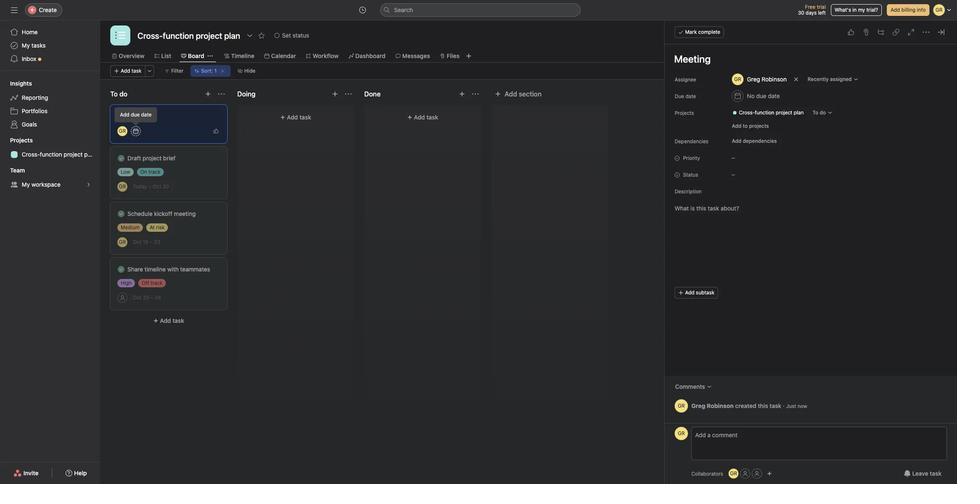 Task type: describe. For each thing, give the bounding box(es) containing it.
— for status
[[732, 172, 736, 177]]

schedule
[[127, 210, 153, 217]]

0 vertical spatial 0 likes. click to like this task image
[[848, 29, 855, 36]]

attachments: add a file to this task, meeting image
[[863, 29, 870, 36]]

sort: 1
[[201, 68, 217, 74]]

add subtask button
[[675, 287, 719, 299]]

meeting dialog
[[665, 20, 958, 484]]

add billing info
[[891, 7, 926, 13]]

completed checkbox for share
[[116, 265, 126, 275]]

recently assigned button
[[804, 74, 863, 85]]

date for no due date
[[768, 92, 780, 99]]

Completed checkbox
[[116, 112, 126, 122]]

priority
[[683, 155, 700, 161]]

created
[[736, 402, 757, 409]]

trial?
[[867, 7, 879, 13]]

copy task link image
[[893, 29, 900, 36]]

greg robinson link
[[692, 402, 734, 409]]

high
[[121, 280, 132, 286]]

add tab image
[[466, 53, 472, 59]]

overview link
[[112, 51, 145, 61]]

kickoff
[[154, 210, 172, 217]]

assignee
[[675, 76, 697, 83]]

no
[[747, 92, 755, 99]]

at risk
[[150, 224, 165, 231]]

completed checkbox for schedule
[[116, 209, 126, 219]]

add to starred image
[[258, 32, 265, 39]]

due for no
[[757, 92, 767, 99]]

more actions for this task image
[[923, 29, 930, 36]]

projects inside dropdown button
[[10, 137, 33, 144]]

add inside "button"
[[891, 7, 901, 13]]

left
[[819, 10, 826, 16]]

schedule kickoff meeting
[[127, 210, 196, 217]]

workspace
[[31, 181, 61, 188]]

due date
[[675, 93, 696, 99]]

see details, my workspace image
[[86, 182, 91, 187]]

more section actions image
[[218, 91, 225, 97]]

overview
[[119, 52, 145, 59]]

collaborators
[[692, 471, 724, 477]]

workflow
[[313, 52, 339, 59]]

main content containing greg robinson
[[665, 44, 958, 423]]

do
[[820, 110, 826, 116]]

billing
[[902, 7, 916, 13]]

set status
[[282, 32, 309, 39]]

no due date
[[747, 92, 780, 99]]

reporting
[[22, 94, 48, 101]]

meeting
[[127, 113, 149, 120]]

cross- inside projects 'element'
[[22, 151, 40, 158]]

my tasks link
[[5, 39, 95, 52]]

1 vertical spatial 0 likes. click to like this task image
[[214, 129, 219, 134]]

timeline
[[231, 52, 255, 59]]

comments
[[675, 383, 705, 390]]

completed image for share timeline with teammates
[[116, 265, 126, 275]]

goals
[[22, 121, 37, 128]]

just
[[787, 403, 797, 409]]

mark complete
[[686, 29, 721, 35]]

to do
[[110, 90, 127, 98]]

recently assigned
[[808, 76, 852, 82]]

timeline
[[145, 266, 166, 273]]

add section
[[505, 90, 542, 98]]

teammates
[[180, 266, 210, 273]]

plan inside projects 'element'
[[84, 151, 96, 158]]

today – oct 20
[[133, 184, 169, 190]]

track for project
[[149, 169, 161, 175]]

now
[[798, 403, 808, 409]]

— button
[[729, 152, 779, 164]]

medium
[[121, 224, 140, 231]]

add subtask
[[686, 290, 715, 296]]

23
[[154, 239, 160, 245]]

sort: 1 button
[[191, 65, 231, 77]]

projects element
[[0, 133, 100, 163]]

projects inside meeting "dialog"
[[675, 110, 694, 116]]

messages link
[[396, 51, 430, 61]]

on track
[[140, 169, 161, 175]]

my for my workspace
[[22, 181, 30, 188]]

add billing info button
[[887, 4, 930, 16]]

share timeline with teammates
[[127, 266, 210, 273]]

due
[[675, 93, 685, 99]]

what's in my trial? button
[[831, 4, 882, 16]]

add due date
[[120, 112, 152, 118]]

my
[[859, 7, 866, 13]]

risk
[[156, 224, 165, 231]]

mark
[[686, 29, 697, 35]]

recently
[[808, 76, 829, 82]]

1 horizontal spatial date
[[686, 93, 696, 99]]

project inside meeting "dialog"
[[776, 110, 793, 116]]

to
[[743, 123, 748, 129]]

more section actions image for done
[[472, 91, 479, 97]]

function inside projects 'element'
[[40, 151, 62, 158]]

function inside meeting "dialog"
[[755, 110, 775, 116]]

off track
[[142, 280, 163, 286]]

add subtask image
[[878, 29, 885, 36]]

search list box
[[380, 3, 581, 17]]

track for timeline
[[151, 280, 163, 286]]

1 horizontal spatial 20
[[163, 184, 169, 190]]

1
[[214, 68, 217, 74]]

add or remove collaborators image
[[768, 472, 773, 477]]

greg robinson
[[747, 76, 787, 83]]

task inside leave task button
[[930, 470, 942, 477]]

sort:
[[201, 68, 213, 74]]

·
[[783, 402, 785, 409]]

more section actions image for doing
[[345, 91, 352, 97]]

brief
[[163, 155, 176, 162]]

files link
[[440, 51, 460, 61]]

tab actions image
[[208, 54, 213, 59]]

leave task
[[913, 470, 942, 477]]

my for my tasks
[[22, 42, 30, 49]]

insights
[[10, 80, 32, 87]]

completed checkbox for draft
[[116, 153, 126, 163]]

portfolios link
[[5, 104, 95, 118]]

cross- inside meeting "dialog"
[[739, 110, 755, 116]]

done
[[364, 90, 381, 98]]

add task image for to do
[[205, 91, 212, 97]]

days
[[806, 10, 817, 16]]

completed image for schedule kickoff meeting
[[116, 209, 126, 219]]

– for kickoff
[[150, 239, 153, 245]]

mark complete button
[[675, 26, 724, 38]]

list link
[[155, 51, 171, 61]]

board
[[188, 52, 204, 59]]

greg robinson created this task · just now
[[692, 402, 808, 409]]

1 vertical spatial 20
[[143, 295, 149, 301]]

cross-function project plan link inside projects 'element'
[[5, 148, 96, 161]]

greg for greg robinson
[[747, 76, 761, 83]]



Task type: vqa. For each thing, say whether or not it's contained in the screenshot.
Board
yes



Task type: locate. For each thing, give the bounding box(es) containing it.
timeline link
[[224, 51, 255, 61]]

add task image
[[205, 91, 212, 97], [332, 91, 339, 97]]

1 my from the top
[[22, 42, 30, 49]]

0 vertical spatial robinson
[[762, 76, 787, 83]]

greg for greg robinson created this task · just now
[[692, 402, 706, 409]]

1 more section actions image from the left
[[345, 91, 352, 97]]

portfolios
[[22, 107, 48, 115]]

0 horizontal spatial date
[[141, 112, 152, 118]]

0 vertical spatial my
[[22, 42, 30, 49]]

0 horizontal spatial projects
[[10, 137, 33, 144]]

cross-function project plan inside meeting "dialog"
[[739, 110, 804, 116]]

1 vertical spatial —
[[732, 172, 736, 177]]

calendar
[[271, 52, 296, 59]]

cross-function project plan up projects
[[739, 110, 804, 116]]

main content
[[665, 44, 958, 423]]

cross-function project plan
[[739, 110, 804, 116], [22, 151, 96, 158]]

1 horizontal spatial cross-function project plan link
[[729, 109, 808, 117]]

calendar link
[[265, 51, 296, 61]]

24
[[155, 295, 161, 301]]

list
[[161, 52, 171, 59]]

date right completed option
[[141, 112, 152, 118]]

project
[[776, 110, 793, 116], [64, 151, 83, 158], [143, 155, 162, 162]]

leave task button
[[899, 466, 948, 482]]

0 vertical spatial cross-
[[739, 110, 755, 116]]

cross-function project plan link
[[729, 109, 808, 117], [5, 148, 96, 161]]

this
[[758, 402, 769, 409]]

completed image left draft
[[116, 153, 126, 163]]

clear image
[[220, 69, 225, 74]]

project up teams element on the top of page
[[64, 151, 83, 158]]

my inside global 'element'
[[22, 42, 30, 49]]

add task
[[121, 68, 142, 74], [287, 114, 311, 121], [414, 114, 439, 121], [160, 317, 184, 324]]

0 horizontal spatial 20
[[143, 295, 149, 301]]

greg
[[747, 76, 761, 83], [692, 402, 706, 409]]

cross- down projects dropdown button
[[22, 151, 40, 158]]

today
[[133, 184, 147, 190]]

1 — from the top
[[732, 155, 736, 161]]

greg robinson button
[[729, 72, 791, 87]]

add to projects
[[732, 123, 769, 129]]

cross-function project plan link up projects
[[729, 109, 808, 117]]

1 completed image from the top
[[116, 153, 126, 163]]

dashboard link
[[349, 51, 386, 61]]

status
[[293, 32, 309, 39]]

track right off
[[151, 280, 163, 286]]

plan
[[794, 110, 804, 116], [84, 151, 96, 158]]

0 vertical spatial completed checkbox
[[116, 153, 126, 163]]

cross- up to
[[739, 110, 755, 116]]

project up on track
[[143, 155, 162, 162]]

projects down due date
[[675, 110, 694, 116]]

0 likes. click to like this task image
[[848, 29, 855, 36], [214, 129, 219, 134]]

function up projects
[[755, 110, 775, 116]]

0 vertical spatial due
[[757, 92, 767, 99]]

— down — popup button
[[732, 172, 736, 177]]

1 horizontal spatial robinson
[[762, 76, 787, 83]]

– left 24
[[150, 295, 153, 301]]

plan inside meeting "dialog"
[[794, 110, 804, 116]]

meeting
[[174, 210, 196, 217]]

date right due at the top right
[[686, 93, 696, 99]]

filter button
[[161, 65, 187, 77]]

show options image
[[247, 32, 253, 39]]

tasks
[[31, 42, 46, 49]]

completed image left 'share'
[[116, 265, 126, 275]]

cross-function project plan inside projects 'element'
[[22, 151, 96, 158]]

1 vertical spatial completed image
[[116, 209, 126, 219]]

dependencies
[[675, 138, 709, 145]]

0 horizontal spatial 0 likes. click to like this task image
[[214, 129, 219, 134]]

0 vertical spatial 20
[[163, 184, 169, 190]]

1 add task image from the left
[[205, 91, 212, 97]]

robinson inside dropdown button
[[762, 76, 787, 83]]

greg down comments dropdown button
[[692, 402, 706, 409]]

– for timeline
[[150, 295, 153, 301]]

completed image left meeting
[[116, 112, 126, 122]]

0 vertical spatial projects
[[675, 110, 694, 116]]

teams element
[[0, 163, 100, 193]]

2 horizontal spatial date
[[768, 92, 780, 99]]

section
[[519, 90, 542, 98]]

add
[[891, 7, 901, 13], [121, 68, 130, 74], [505, 90, 517, 98], [120, 112, 129, 118], [287, 114, 298, 121], [414, 114, 425, 121], [732, 123, 742, 129], [732, 138, 742, 144], [686, 290, 695, 296], [160, 317, 171, 324]]

1 horizontal spatial add task image
[[332, 91, 339, 97]]

add inside tooltip
[[120, 112, 129, 118]]

date
[[768, 92, 780, 99], [686, 93, 696, 99], [141, 112, 152, 118]]

gr button
[[117, 126, 127, 136], [117, 182, 127, 192], [117, 237, 127, 247], [675, 400, 688, 413], [675, 427, 688, 441], [729, 469, 739, 479]]

robinson for greg robinson
[[762, 76, 787, 83]]

0 horizontal spatial cross-function project plan
[[22, 151, 96, 158]]

on
[[140, 169, 147, 175]]

my left tasks
[[22, 42, 30, 49]]

1 vertical spatial greg
[[692, 402, 706, 409]]

greg inside dropdown button
[[747, 76, 761, 83]]

oct 19 – 23
[[133, 239, 160, 245]]

– right '19'
[[150, 239, 153, 245]]

due right no
[[757, 92, 767, 99]]

dependencies
[[743, 138, 777, 144]]

oct for schedule
[[133, 239, 141, 245]]

30
[[798, 10, 805, 16]]

1 horizontal spatial project
[[143, 155, 162, 162]]

20 left 24
[[143, 295, 149, 301]]

my down team
[[22, 181, 30, 188]]

completed checkbox left draft
[[116, 153, 126, 163]]

completed image up medium
[[116, 209, 126, 219]]

hide sidebar image
[[11, 7, 18, 13]]

2 my from the top
[[22, 181, 30, 188]]

search button
[[380, 3, 581, 17]]

completed image
[[116, 112, 126, 122], [116, 265, 126, 275]]

home
[[22, 28, 38, 36]]

–
[[148, 184, 151, 190], [150, 239, 153, 245], [150, 295, 153, 301]]

1 vertical spatial cross-function project plan link
[[5, 148, 96, 161]]

— button
[[729, 169, 779, 181]]

1 vertical spatial projects
[[10, 137, 33, 144]]

help button
[[60, 466, 92, 481]]

2 vertical spatial oct
[[133, 295, 141, 301]]

hide
[[244, 68, 256, 74]]

2 more section actions image from the left
[[472, 91, 479, 97]]

0 vertical spatial completed image
[[116, 112, 126, 122]]

create
[[39, 6, 57, 13]]

in
[[853, 7, 857, 13]]

add task image left more section actions icon
[[205, 91, 212, 97]]

1 vertical spatial completed checkbox
[[116, 209, 126, 219]]

cross-function project plan link inside meeting "dialog"
[[729, 109, 808, 117]]

0 horizontal spatial greg
[[692, 402, 706, 409]]

1 horizontal spatial projects
[[675, 110, 694, 116]]

robinson up no due date
[[762, 76, 787, 83]]

1 completed checkbox from the top
[[116, 153, 126, 163]]

0 vertical spatial oct
[[153, 184, 161, 190]]

completed checkbox left 'share'
[[116, 265, 126, 275]]

2 — from the top
[[732, 172, 736, 177]]

0 vertical spatial cross-function project plan link
[[729, 109, 808, 117]]

1 vertical spatial function
[[40, 151, 62, 158]]

workflow link
[[306, 51, 339, 61]]

0 vertical spatial track
[[149, 169, 161, 175]]

set
[[282, 32, 291, 39]]

1 horizontal spatial cross-
[[739, 110, 755, 116]]

add due date tooltip
[[115, 108, 157, 125]]

Completed checkbox
[[116, 153, 126, 163], [116, 209, 126, 219], [116, 265, 126, 275]]

add task button
[[110, 65, 145, 77], [242, 110, 349, 125], [370, 110, 477, 125], [110, 313, 227, 329]]

projects down goals
[[10, 137, 33, 144]]

oct left '19'
[[133, 239, 141, 245]]

None text field
[[135, 28, 242, 43]]

2 completed checkbox from the top
[[116, 209, 126, 219]]

1 vertical spatial due
[[131, 112, 140, 118]]

completed image for draft project brief
[[116, 153, 126, 163]]

1 vertical spatial cross-function project plan
[[22, 151, 96, 158]]

add to projects button
[[729, 120, 773, 132]]

0 vertical spatial —
[[732, 155, 736, 161]]

Task Name text field
[[669, 49, 948, 69]]

function up teams element on the top of page
[[40, 151, 62, 158]]

1 horizontal spatial cross-function project plan
[[739, 110, 804, 116]]

completed image for meeting
[[116, 112, 126, 122]]

due for add
[[131, 112, 140, 118]]

due inside no due date "dropdown button"
[[757, 92, 767, 99]]

add task image left the done at the top of the page
[[332, 91, 339, 97]]

due right completed option
[[131, 112, 140, 118]]

1 horizontal spatial more section actions image
[[472, 91, 479, 97]]

0 vertical spatial completed image
[[116, 153, 126, 163]]

my workspace
[[22, 181, 61, 188]]

low
[[121, 169, 130, 175]]

20
[[163, 184, 169, 190], [143, 295, 149, 301]]

status
[[683, 172, 699, 178]]

add task image for doing
[[332, 91, 339, 97]]

2 vertical spatial –
[[150, 295, 153, 301]]

close details image
[[938, 29, 945, 36]]

assigned
[[831, 76, 852, 82]]

cross-function project plan link up teams element on the top of page
[[5, 148, 96, 161]]

what's
[[835, 7, 852, 13]]

0 horizontal spatial cross-
[[22, 151, 40, 158]]

2 horizontal spatial project
[[776, 110, 793, 116]]

more section actions image right add task icon
[[472, 91, 479, 97]]

help
[[74, 470, 87, 477]]

3 completed checkbox from the top
[[116, 265, 126, 275]]

trial
[[817, 4, 826, 10]]

0 horizontal spatial function
[[40, 151, 62, 158]]

home link
[[5, 25, 95, 39]]

robinson for greg robinson created this task · just now
[[707, 402, 734, 409]]

project down no due date
[[776, 110, 793, 116]]

date for add due date
[[141, 112, 152, 118]]

0 vertical spatial function
[[755, 110, 775, 116]]

add dependencies button
[[729, 135, 781, 147]]

hide button
[[234, 65, 259, 77]]

greg up no
[[747, 76, 761, 83]]

remove assignee image
[[794, 77, 799, 82]]

messages
[[402, 52, 430, 59]]

1 vertical spatial completed image
[[116, 265, 126, 275]]

—
[[732, 155, 736, 161], [732, 172, 736, 177]]

0 likes. click to like this task image down more section actions icon
[[214, 129, 219, 134]]

cross-function project plan up teams element on the top of page
[[22, 151, 96, 158]]

0 horizontal spatial due
[[131, 112, 140, 118]]

0 horizontal spatial cross-function project plan link
[[5, 148, 96, 161]]

insights element
[[0, 76, 100, 133]]

0 horizontal spatial project
[[64, 151, 83, 158]]

0 vertical spatial –
[[148, 184, 151, 190]]

projects button
[[0, 136, 33, 145]]

0 horizontal spatial more section actions image
[[345, 91, 352, 97]]

0 vertical spatial cross-function project plan
[[739, 110, 804, 116]]

robinson left "created" on the bottom of page
[[707, 402, 734, 409]]

— up — dropdown button at the top right of page
[[732, 155, 736, 161]]

more section actions image left the done at the top of the page
[[345, 91, 352, 97]]

list image
[[115, 31, 125, 41]]

0 horizontal spatial robinson
[[707, 402, 734, 409]]

1 horizontal spatial plan
[[794, 110, 804, 116]]

20 right today
[[163, 184, 169, 190]]

track right the on
[[149, 169, 161, 175]]

0 vertical spatial plan
[[794, 110, 804, 116]]

0 horizontal spatial plan
[[84, 151, 96, 158]]

my inside teams element
[[22, 181, 30, 188]]

inbox
[[22, 55, 36, 62]]

0 horizontal spatial add task image
[[205, 91, 212, 97]]

— inside popup button
[[732, 155, 736, 161]]

1 vertical spatial track
[[151, 280, 163, 286]]

what's in my trial?
[[835, 7, 879, 13]]

plan left the "to"
[[794, 110, 804, 116]]

0 vertical spatial greg
[[747, 76, 761, 83]]

19
[[143, 239, 148, 245]]

more actions image
[[147, 69, 152, 74]]

1 vertical spatial cross-
[[22, 151, 40, 158]]

date inside tooltip
[[141, 112, 152, 118]]

free
[[805, 4, 816, 10]]

global element
[[0, 20, 100, 71]]

project inside 'element'
[[64, 151, 83, 158]]

plan up see details, my workspace icon
[[84, 151, 96, 158]]

files
[[447, 52, 460, 59]]

1 vertical spatial plan
[[84, 151, 96, 158]]

1 horizontal spatial 0 likes. click to like this task image
[[848, 29, 855, 36]]

free trial 30 days left
[[798, 4, 826, 16]]

more section actions image
[[345, 91, 352, 97], [472, 91, 479, 97]]

2 vertical spatial completed checkbox
[[116, 265, 126, 275]]

search
[[394, 6, 413, 13]]

1 vertical spatial robinson
[[707, 402, 734, 409]]

1 horizontal spatial due
[[757, 92, 767, 99]]

completed checkbox up medium
[[116, 209, 126, 219]]

1 vertical spatial –
[[150, 239, 153, 245]]

oct down on track
[[153, 184, 161, 190]]

invite
[[23, 470, 39, 477]]

2 add task image from the left
[[332, 91, 339, 97]]

1 completed image from the top
[[116, 112, 126, 122]]

filter
[[171, 68, 184, 74]]

1 horizontal spatial greg
[[747, 76, 761, 83]]

— inside dropdown button
[[732, 172, 736, 177]]

complete
[[699, 29, 721, 35]]

add task image
[[459, 91, 466, 97]]

projects
[[750, 123, 769, 129]]

date inside "dropdown button"
[[768, 92, 780, 99]]

info
[[917, 7, 926, 13]]

doing
[[237, 90, 256, 98]]

1 vertical spatial my
[[22, 181, 30, 188]]

1 vertical spatial oct
[[133, 239, 141, 245]]

1 horizontal spatial function
[[755, 110, 775, 116]]

comments button
[[670, 380, 718, 395]]

cross-
[[739, 110, 755, 116], [22, 151, 40, 158]]

oct left 24
[[133, 295, 141, 301]]

2 completed image from the top
[[116, 265, 126, 275]]

date down greg robinson
[[768, 92, 780, 99]]

full screen image
[[908, 29, 915, 36]]

completed image
[[116, 153, 126, 163], [116, 209, 126, 219]]

— for priority
[[732, 155, 736, 161]]

oct for share
[[133, 295, 141, 301]]

due inside the 'add due date' tooltip
[[131, 112, 140, 118]]

2 completed image from the top
[[116, 209, 126, 219]]

– right today
[[148, 184, 151, 190]]

0 likes. click to like this task image left attachments: add a file to this task, meeting icon
[[848, 29, 855, 36]]

history image
[[359, 7, 366, 13]]

board link
[[181, 51, 204, 61]]



